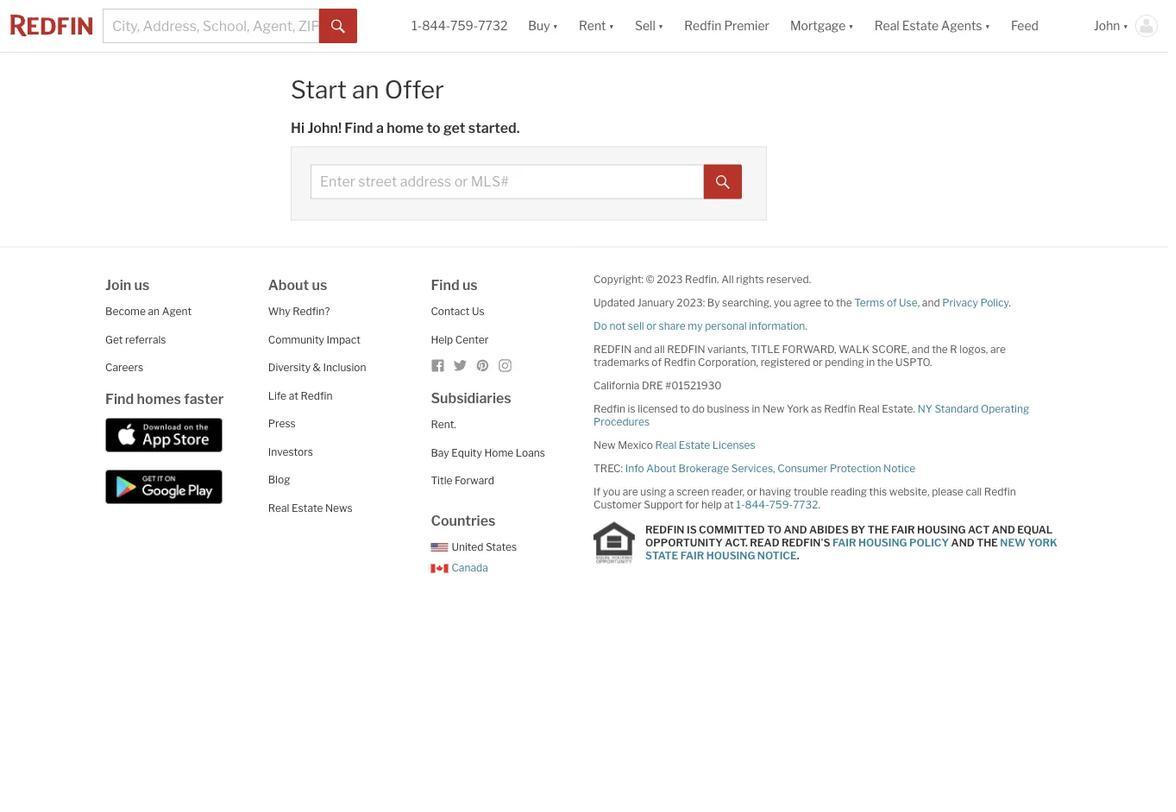 Task type: locate. For each thing, give the bounding box(es) containing it.
0 horizontal spatial are
[[623, 486, 639, 498]]

or right sell
[[647, 320, 657, 332]]

become an agent button
[[105, 305, 192, 318]]

info about brokerage services link
[[626, 462, 774, 475]]

in right business
[[752, 403, 761, 415]]

1 horizontal spatial the
[[878, 356, 894, 369]]

2 vertical spatial or
[[747, 486, 758, 498]]

redfin up trademarks
[[594, 343, 632, 356]]

feed
[[1012, 18, 1039, 33]]

bay equity home loans
[[431, 446, 546, 459]]

find up contact
[[431, 277, 460, 293]]

trec:
[[594, 462, 623, 475]]

▾ right agents
[[985, 18, 991, 33]]

0 horizontal spatial 844-
[[422, 18, 451, 33]]

us up us
[[463, 277, 478, 293]]

redfin inside redfin and all redfin variants, title forward, walk score, and the r logos, are trademarks of redfin corporation, registered or pending in the uspto.
[[664, 356, 696, 369]]

1 horizontal spatial us
[[312, 277, 327, 293]]

0 horizontal spatial and
[[784, 523, 808, 536]]

all
[[655, 343, 665, 356]]

3 us from the left
[[463, 277, 478, 293]]

are up customer
[[623, 486, 639, 498]]

redfin left premier
[[685, 18, 722, 33]]

1- down reader,
[[737, 498, 745, 511]]

1 vertical spatial 1-844-759-7732 link
[[737, 498, 819, 511]]

by
[[708, 296, 720, 309]]

2 vertical spatial to
[[681, 403, 691, 415]]

and right use at top
[[923, 296, 941, 309]]

a up the support
[[669, 486, 675, 498]]

rent.
[[431, 418, 457, 431]]

0 horizontal spatial ,
[[774, 462, 776, 475]]

of down all
[[652, 356, 662, 369]]

2 horizontal spatial us
[[463, 277, 478, 293]]

rent ▾ button
[[579, 0, 615, 52]]

1 horizontal spatial a
[[669, 486, 675, 498]]

or inside redfin and all redfin variants, title forward, walk score, and the r logos, are trademarks of redfin corporation, registered or pending in the uspto.
[[813, 356, 823, 369]]

Enter street address or MLS# search field
[[311, 164, 704, 199]]

contact us button
[[431, 305, 485, 318]]

california
[[594, 379, 640, 392]]

procedures
[[594, 416, 650, 428]]

▾ inside dropdown button
[[985, 18, 991, 33]]

0 horizontal spatial find
[[105, 390, 134, 407]]

a left home
[[376, 119, 384, 136]]

1- up the offer
[[412, 18, 422, 33]]

2 horizontal spatial and
[[993, 523, 1016, 536]]

about up why
[[268, 277, 309, 293]]

to right "agree"
[[824, 296, 834, 309]]

redfin down all
[[664, 356, 696, 369]]

7732 left buy
[[478, 18, 508, 33]]

fair down the by
[[833, 536, 857, 549]]

1 horizontal spatial about
[[647, 462, 677, 475]]

▾ for john ▾
[[1124, 18, 1129, 33]]

news
[[325, 501, 353, 514]]

1 vertical spatial a
[[669, 486, 675, 498]]

do not sell or share my personal information link
[[594, 320, 806, 332]]

0 vertical spatial new
[[763, 403, 785, 415]]

1 vertical spatial about
[[647, 462, 677, 475]]

1 horizontal spatial 7732
[[794, 498, 819, 511]]

0 vertical spatial ,
[[918, 296, 920, 309]]

equal housing opportunity image
[[594, 522, 635, 563]]

download the redfin app from the google play store image
[[105, 470, 223, 504]]

1 us from the left
[[134, 277, 150, 293]]

registered
[[761, 356, 811, 369]]

0 vertical spatial you
[[774, 296, 792, 309]]

City, Address, School, Agent, ZIP search field
[[103, 9, 320, 43]]

. down "agree"
[[806, 320, 808, 332]]

fair inside redfin is committed to and abides by the fair housing act and equal opportunity act. read redfin's
[[892, 523, 916, 536]]

become
[[105, 305, 146, 318]]

759- left buy
[[451, 18, 478, 33]]

1-844-759-7732 link
[[412, 18, 508, 33], [737, 498, 819, 511]]

1 vertical spatial are
[[623, 486, 639, 498]]

an right start
[[352, 75, 380, 104]]

us
[[134, 277, 150, 293], [312, 277, 327, 293], [463, 277, 478, 293]]

0 vertical spatial an
[[352, 75, 380, 104]]

1 horizontal spatial find
[[345, 119, 373, 136]]

0 vertical spatial of
[[887, 296, 897, 309]]

estate left agents
[[903, 18, 939, 33]]

redfin up opportunity
[[646, 523, 685, 536]]

fair down opportunity
[[681, 549, 705, 561]]

1 horizontal spatial and
[[952, 536, 975, 549]]

inclusion
[[323, 361, 367, 374]]

0 horizontal spatial in
[[752, 403, 761, 415]]

you up customer
[[603, 486, 621, 498]]

why redfin? button
[[268, 305, 330, 318]]

diversity & inclusion
[[268, 361, 367, 374]]

new left york
[[763, 403, 785, 415]]

1- for 1-844-759-7732 .
[[737, 498, 745, 511]]

community impact button
[[268, 333, 361, 346]]

0 vertical spatial estate
[[903, 18, 939, 33]]

find homes faster
[[105, 390, 224, 407]]

personal
[[705, 320, 747, 332]]

0 vertical spatial 1-844-759-7732 link
[[412, 18, 508, 33]]

redfin inside redfin is committed to and abides by the fair housing act and equal opportunity act. read redfin's
[[646, 523, 685, 536]]

the left r
[[933, 343, 949, 356]]

7732 down trouble
[[794, 498, 819, 511]]

2 horizontal spatial or
[[813, 356, 823, 369]]

mortgage ▾ button
[[791, 0, 854, 52]]

new up trec:
[[594, 439, 616, 451]]

0 horizontal spatial 7732
[[478, 18, 508, 33]]

2023
[[657, 273, 683, 286]]

1 horizontal spatial an
[[352, 75, 380, 104]]

at right life
[[289, 389, 299, 402]]

2 horizontal spatial fair
[[892, 523, 916, 536]]

844- down having
[[745, 498, 770, 511]]

1 horizontal spatial ,
[[918, 296, 920, 309]]

redfin right call
[[985, 486, 1017, 498]]

2 ▾ from the left
[[609, 18, 615, 33]]

1 horizontal spatial to
[[681, 403, 691, 415]]

0 horizontal spatial 759-
[[451, 18, 478, 33]]

ny standard operating procedures
[[594, 403, 1030, 428]]

2 vertical spatial find
[[105, 390, 134, 407]]

1 horizontal spatial new
[[763, 403, 785, 415]]

0 vertical spatial 759-
[[451, 18, 478, 33]]

housing inside redfin is committed to and abides by the fair housing act and equal opportunity act. read redfin's
[[918, 523, 967, 536]]

pending
[[826, 356, 865, 369]]

2 horizontal spatial find
[[431, 277, 460, 293]]

▾ right sell
[[659, 18, 664, 33]]

started.
[[469, 119, 520, 136]]

real estate agents ▾ button
[[865, 0, 1001, 52]]

why redfin?
[[268, 305, 330, 318]]

the
[[868, 523, 890, 536], [977, 536, 999, 549]]

▾ right rent
[[609, 18, 615, 33]]

bay
[[431, 446, 450, 459]]

find for find homes faster
[[105, 390, 134, 407]]

1 horizontal spatial estate
[[679, 439, 711, 451]]

, left 'privacy'
[[918, 296, 920, 309]]

2 horizontal spatial housing
[[918, 523, 967, 536]]

logos,
[[960, 343, 989, 356]]

housing down the by
[[859, 536, 908, 549]]

a
[[376, 119, 384, 136], [669, 486, 675, 498]]

and up the new at the right
[[993, 523, 1016, 536]]

1 vertical spatial 844-
[[745, 498, 770, 511]]

find down careers
[[105, 390, 134, 407]]

1 horizontal spatial or
[[747, 486, 758, 498]]

redfin is licensed to do business in new york as redfin real estate.
[[594, 403, 918, 415]]

1 horizontal spatial 759-
[[770, 498, 794, 511]]

and up redfin's
[[784, 523, 808, 536]]

are right logos, on the right top of page
[[991, 343, 1007, 356]]

having
[[760, 486, 792, 498]]

york
[[787, 403, 809, 415]]

notice
[[758, 549, 797, 561]]

privacy policy link
[[943, 296, 1009, 309]]

the down act
[[977, 536, 999, 549]]

john ▾
[[1095, 18, 1129, 33]]

1 vertical spatial estate
[[679, 439, 711, 451]]

0 vertical spatial find
[[345, 119, 373, 136]]

fair up fair housing policy link at the bottom of page
[[892, 523, 916, 536]]

and down act
[[952, 536, 975, 549]]

of left use at top
[[887, 296, 897, 309]]

redfin up "procedures"
[[594, 403, 626, 415]]

, up having
[[774, 462, 776, 475]]

standard
[[935, 403, 979, 415]]

844- up the offer
[[422, 18, 451, 33]]

join us
[[105, 277, 150, 293]]

trouble
[[794, 486, 829, 498]]

as
[[812, 403, 823, 415]]

0 vertical spatial the
[[837, 296, 853, 309]]

0 horizontal spatial or
[[647, 320, 657, 332]]

the down the score,
[[878, 356, 894, 369]]

of
[[887, 296, 897, 309], [652, 356, 662, 369]]

download the redfin app on the apple app store image
[[105, 418, 223, 452]]

you up information
[[774, 296, 792, 309]]

are inside if you are using a screen reader, or having trouble reading this website, please call redfin customer support for help at
[[623, 486, 639, 498]]

5 ▾ from the left
[[985, 18, 991, 33]]

you
[[774, 296, 792, 309], [603, 486, 621, 498]]

redfin
[[594, 343, 632, 356], [667, 343, 706, 356], [646, 523, 685, 536]]

1 vertical spatial or
[[813, 356, 823, 369]]

at down reader,
[[725, 498, 734, 511]]

2 us from the left
[[312, 277, 327, 293]]

start
[[291, 75, 347, 104]]

1 vertical spatial of
[[652, 356, 662, 369]]

759- for 1-844-759-7732
[[451, 18, 478, 33]]

▾ right mortgage
[[849, 18, 854, 33]]

an left 'agent'
[[148, 305, 160, 318]]

1 vertical spatial to
[[824, 296, 834, 309]]

0 vertical spatial 1-
[[412, 18, 422, 33]]

2023:
[[677, 296, 705, 309]]

0 horizontal spatial a
[[376, 119, 384, 136]]

estate left news
[[292, 501, 323, 514]]

3 ▾ from the left
[[659, 18, 664, 33]]

1 vertical spatial an
[[148, 305, 160, 318]]

terms
[[855, 296, 885, 309]]

0 vertical spatial are
[[991, 343, 1007, 356]]

the left terms
[[837, 296, 853, 309]]

▾ right buy
[[553, 18, 559, 33]]

find right john!
[[345, 119, 373, 136]]

0 vertical spatial in
[[867, 356, 876, 369]]

▾ for rent ▾
[[609, 18, 615, 33]]

estate for agents
[[903, 18, 939, 33]]

▾ right john
[[1124, 18, 1129, 33]]

▾ for buy ▾
[[553, 18, 559, 33]]

redfin inside button
[[685, 18, 722, 33]]

agent
[[162, 305, 192, 318]]

january
[[638, 296, 675, 309]]

housing up the policy
[[918, 523, 967, 536]]

new york state fair housing notice
[[646, 536, 1058, 561]]

estate inside dropdown button
[[903, 18, 939, 33]]

canadian flag image
[[431, 564, 448, 573]]

to left get
[[427, 119, 441, 136]]

hi john! find a home to get started.
[[291, 119, 520, 136]]

0 vertical spatial or
[[647, 320, 657, 332]]

careers button
[[105, 361, 144, 374]]

us for join us
[[134, 277, 150, 293]]

community impact
[[268, 333, 361, 346]]

0 vertical spatial a
[[376, 119, 384, 136]]

1 horizontal spatial 1-
[[737, 498, 745, 511]]

us for find us
[[463, 277, 478, 293]]

redfin
[[685, 18, 722, 33], [664, 356, 696, 369], [301, 389, 333, 402], [594, 403, 626, 415], [825, 403, 857, 415], [985, 486, 1017, 498]]

consumer
[[778, 462, 828, 475]]

844- for 1-844-759-7732
[[422, 18, 451, 33]]

or down the forward,
[[813, 356, 823, 369]]

0 vertical spatial to
[[427, 119, 441, 136]]

1 horizontal spatial at
[[725, 498, 734, 511]]

2 horizontal spatial the
[[933, 343, 949, 356]]

do not sell or share my personal information .
[[594, 320, 808, 332]]

get referrals
[[105, 333, 166, 346]]

protection
[[830, 462, 882, 475]]

,
[[918, 296, 920, 309], [774, 462, 776, 475]]

844-
[[422, 18, 451, 33], [745, 498, 770, 511]]

6 ▾ from the left
[[1124, 18, 1129, 33]]

1 vertical spatial at
[[725, 498, 734, 511]]

investors button
[[268, 445, 313, 458]]

1 vertical spatial 7732
[[794, 498, 819, 511]]

1 vertical spatial ,
[[774, 462, 776, 475]]

estate up info about brokerage services link
[[679, 439, 711, 451]]

new mexico real estate licenses
[[594, 439, 756, 451]]

0 horizontal spatial us
[[134, 277, 150, 293]]

in down walk
[[867, 356, 876, 369]]

and up uspto.
[[912, 343, 930, 356]]

canada link
[[431, 561, 488, 574]]

center
[[456, 333, 489, 346]]

us right join
[[134, 277, 150, 293]]

1 vertical spatial find
[[431, 277, 460, 293]]

4 ▾ from the left
[[849, 18, 854, 33]]

0 horizontal spatial housing
[[707, 549, 756, 561]]

1 horizontal spatial you
[[774, 296, 792, 309]]

1 horizontal spatial 844-
[[745, 498, 770, 511]]

you inside if you are using a screen reader, or having trouble reading this website, please call redfin customer support for help at
[[603, 486, 621, 498]]

information
[[750, 320, 806, 332]]

1 ▾ from the left
[[553, 18, 559, 33]]

us up redfin?
[[312, 277, 327, 293]]

countries
[[431, 512, 496, 529]]

the up fair housing policy link at the bottom of page
[[868, 523, 890, 536]]

privacy
[[943, 296, 979, 309]]

1 horizontal spatial in
[[867, 356, 876, 369]]

to left do in the right of the page
[[681, 403, 691, 415]]

brokerage
[[679, 462, 730, 475]]

0 vertical spatial 844-
[[422, 18, 451, 33]]

find for find us
[[431, 277, 460, 293]]

1 horizontal spatial of
[[887, 296, 897, 309]]

▾
[[553, 18, 559, 33], [609, 18, 615, 33], [659, 18, 664, 33], [849, 18, 854, 33], [985, 18, 991, 33], [1124, 18, 1129, 33]]

2 horizontal spatial to
[[824, 296, 834, 309]]

0 horizontal spatial an
[[148, 305, 160, 318]]

759- down having
[[770, 498, 794, 511]]

real left the estate.
[[859, 403, 880, 415]]

united
[[452, 540, 484, 553]]

1 vertical spatial in
[[752, 403, 761, 415]]

of inside redfin and all redfin variants, title forward, walk score, and the r logos, are trademarks of redfin corporation, registered or pending in the uspto.
[[652, 356, 662, 369]]

housing down act.
[[707, 549, 756, 561]]

1 vertical spatial 1-
[[737, 498, 745, 511]]

0 vertical spatial 7732
[[478, 18, 508, 33]]

1 horizontal spatial are
[[991, 343, 1007, 356]]

are
[[991, 343, 1007, 356], [623, 486, 639, 498]]

1-844-759-7732 link up the offer
[[412, 18, 508, 33]]

redfin facebook image
[[431, 359, 445, 372]]

2 horizontal spatial estate
[[903, 18, 939, 33]]

blog
[[268, 473, 290, 486]]

an for agent
[[148, 305, 160, 318]]

0 horizontal spatial 1-
[[412, 18, 422, 33]]

0 horizontal spatial at
[[289, 389, 299, 402]]

or down services
[[747, 486, 758, 498]]

fair inside new york state fair housing notice
[[681, 549, 705, 561]]

0 horizontal spatial the
[[868, 523, 890, 536]]

0 horizontal spatial you
[[603, 486, 621, 498]]

0 horizontal spatial estate
[[292, 501, 323, 514]]

1-844-759-7732 link down having
[[737, 498, 819, 511]]

home
[[387, 119, 424, 136]]

fair housing policy link
[[833, 536, 950, 549]]

0 horizontal spatial of
[[652, 356, 662, 369]]

2 vertical spatial estate
[[292, 501, 323, 514]]

0 horizontal spatial about
[[268, 277, 309, 293]]

0 horizontal spatial fair
[[681, 549, 705, 561]]

notice
[[884, 462, 916, 475]]

a inside if you are using a screen reader, or having trouble reading this website, please call redfin customer support for help at
[[669, 486, 675, 498]]

real estate news button
[[268, 501, 353, 514]]

about up using
[[647, 462, 677, 475]]

and
[[784, 523, 808, 536], [993, 523, 1016, 536], [952, 536, 975, 549]]

redfin pinterest image
[[476, 359, 490, 372]]

redfin for is
[[646, 523, 685, 536]]

real right mortgage ▾
[[875, 18, 900, 33]]

press button
[[268, 417, 296, 430]]



Task type: describe. For each thing, give the bounding box(es) containing it.
. down trouble
[[819, 498, 821, 511]]

press
[[268, 417, 296, 430]]

do
[[594, 320, 608, 332]]

in inside redfin and all redfin variants, title forward, walk score, and the r logos, are trademarks of redfin corporation, registered or pending in the uspto.
[[867, 356, 876, 369]]

are inside redfin and all redfin variants, title forward, walk score, and the r logos, are trademarks of redfin corporation, registered or pending in the uspto.
[[991, 343, 1007, 356]]

or inside if you are using a screen reader, or having trouble reading this website, please call redfin customer support for help at
[[747, 486, 758, 498]]

john
[[1095, 18, 1121, 33]]

0 horizontal spatial to
[[427, 119, 441, 136]]

screen
[[677, 486, 710, 498]]

redfin down my
[[667, 343, 706, 356]]

loans
[[516, 446, 546, 459]]

. right 'privacy'
[[1009, 296, 1012, 309]]

sell
[[628, 320, 645, 332]]

york
[[1029, 536, 1058, 549]]

info
[[626, 462, 645, 475]]

home
[[485, 446, 514, 459]]

us flag image
[[431, 543, 448, 552]]

mortgage ▾
[[791, 18, 854, 33]]

trec: info about brokerage services , consumer protection notice
[[594, 462, 916, 475]]

searching,
[[723, 296, 772, 309]]

help center button
[[431, 333, 489, 346]]

submit search image
[[332, 20, 345, 33]]

us for about us
[[312, 277, 327, 293]]

1 vertical spatial new
[[594, 439, 616, 451]]

0 horizontal spatial the
[[837, 296, 853, 309]]

help
[[702, 498, 723, 511]]

redfin?
[[293, 305, 330, 318]]

abides
[[810, 523, 849, 536]]

call
[[966, 486, 983, 498]]

redfin for and
[[594, 343, 632, 356]]

referrals
[[125, 333, 166, 346]]

find us
[[431, 277, 478, 293]]

dre
[[642, 379, 663, 392]]

terms of use link
[[855, 296, 918, 309]]

john!
[[308, 119, 342, 136]]

1 horizontal spatial the
[[977, 536, 999, 549]]

about us
[[268, 277, 327, 293]]

licenses
[[713, 439, 756, 451]]

mexico
[[618, 439, 653, 451]]

life
[[268, 389, 287, 402]]

sell ▾
[[635, 18, 664, 33]]

consumer protection notice link
[[778, 462, 916, 475]]

operating
[[982, 403, 1030, 415]]

new
[[1001, 536, 1027, 549]]

and left all
[[634, 343, 652, 356]]

act
[[969, 523, 990, 536]]

0 vertical spatial about
[[268, 277, 309, 293]]

7732 for 1-844-759-7732
[[478, 18, 508, 33]]

impact
[[327, 333, 361, 346]]

policy
[[910, 536, 950, 549]]

states
[[486, 540, 517, 553]]

all
[[722, 273, 734, 286]]

why
[[268, 305, 291, 318]]

copyright: © 2023 redfin. all rights reserved.
[[594, 273, 812, 286]]

by
[[852, 523, 866, 536]]

1 horizontal spatial fair
[[833, 536, 857, 549]]

ny standard operating procedures link
[[594, 403, 1030, 428]]

housing inside new york state fair housing notice
[[707, 549, 756, 561]]

844- for 1-844-759-7732 .
[[745, 498, 770, 511]]

at inside if you are using a screen reader, or having trouble reading this website, please call redfin customer support for help at
[[725, 498, 734, 511]]

please
[[932, 486, 964, 498]]

customer
[[594, 498, 642, 511]]

sell
[[635, 18, 656, 33]]

blog button
[[268, 473, 290, 486]]

forward
[[455, 474, 495, 487]]

buy ▾
[[529, 18, 559, 33]]

1- for 1-844-759-7732
[[412, 18, 422, 33]]

new york state fair housing notice link
[[646, 536, 1058, 561]]

fair housing policy and the
[[833, 536, 1001, 549]]

0 horizontal spatial 1-844-759-7732 link
[[412, 18, 508, 33]]

0 vertical spatial at
[[289, 389, 299, 402]]

estate for news
[[292, 501, 323, 514]]

not
[[610, 320, 626, 332]]

forward,
[[783, 343, 837, 356]]

▾ for mortgage ▾
[[849, 18, 854, 33]]

premier
[[725, 18, 770, 33]]

website,
[[890, 486, 930, 498]]

7732 for 1-844-759-7732 .
[[794, 498, 819, 511]]

redfin premier button
[[674, 0, 780, 52]]

759- for 1-844-759-7732 .
[[770, 498, 794, 511]]

redfin premier
[[685, 18, 770, 33]]

▾ for sell ▾
[[659, 18, 664, 33]]

contact us
[[431, 305, 485, 318]]

join
[[105, 277, 131, 293]]

trademarks
[[594, 356, 650, 369]]

real estate agents ▾ link
[[875, 0, 991, 52]]

buy ▾ button
[[529, 0, 559, 52]]

title
[[751, 343, 780, 356]]

mortgage
[[791, 18, 846, 33]]

1 horizontal spatial housing
[[859, 536, 908, 549]]

1 vertical spatial the
[[933, 343, 949, 356]]

redfin down &
[[301, 389, 333, 402]]

is
[[687, 523, 697, 536]]

ny
[[918, 403, 933, 415]]

#01521930
[[666, 379, 722, 392]]

reading
[[831, 486, 868, 498]]

submit search image
[[717, 175, 730, 189]]

canada
[[452, 561, 488, 574]]

redfin inside if you are using a screen reader, or having trouble reading this website, please call redfin customer support for help at
[[985, 486, 1017, 498]]

the inside redfin is committed to and abides by the fair housing act and equal opportunity act. read redfin's
[[868, 523, 890, 536]]

careers
[[105, 361, 144, 374]]

read
[[750, 536, 780, 549]]

. down redfin's
[[797, 549, 800, 561]]

mortgage ▾ button
[[780, 0, 865, 52]]

help
[[431, 333, 453, 346]]

real down blog button in the bottom of the page
[[268, 501, 290, 514]]

feed button
[[1001, 0, 1084, 52]]

r
[[951, 343, 958, 356]]

redfin twitter image
[[454, 359, 467, 372]]

redfin right as
[[825, 403, 857, 415]]

use
[[900, 296, 918, 309]]

reserved.
[[767, 273, 812, 286]]

real inside dropdown button
[[875, 18, 900, 33]]

buy
[[529, 18, 550, 33]]

1 horizontal spatial 1-844-759-7732 link
[[737, 498, 819, 511]]

redfin's
[[782, 536, 831, 549]]

an for offer
[[352, 75, 380, 104]]

2 vertical spatial the
[[878, 356, 894, 369]]

state
[[646, 549, 679, 561]]

real right mexico
[[656, 439, 677, 451]]

agree
[[794, 296, 822, 309]]

redfin instagram image
[[498, 359, 512, 372]]



Task type: vqa. For each thing, say whether or not it's contained in the screenshot.
licensed
yes



